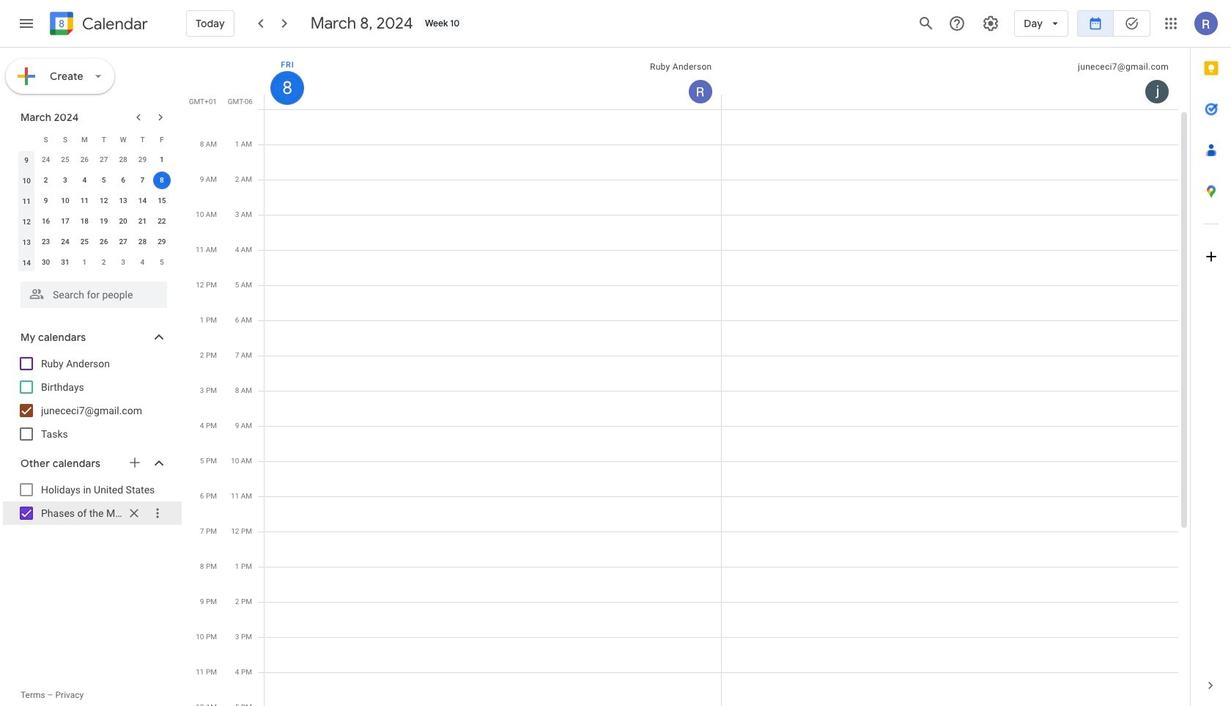 Task type: locate. For each thing, give the bounding box(es) containing it.
11 element
[[76, 192, 93, 210]]

8, today element
[[153, 172, 171, 189]]

24 element
[[56, 233, 74, 251]]

cell
[[265, 109, 722, 706], [722, 109, 1179, 706], [152, 170, 172, 191]]

14 element
[[134, 192, 151, 210]]

add other calendars image
[[128, 455, 142, 470]]

tab list
[[1191, 48, 1232, 665]]

april 5 element
[[153, 254, 171, 271]]

10 element
[[56, 192, 74, 210]]

friday, march 8, today element
[[271, 71, 304, 105]]

grid
[[188, 48, 1191, 706]]

row
[[258, 109, 1179, 706], [17, 129, 172, 150], [17, 150, 172, 170], [17, 170, 172, 191], [17, 191, 172, 211], [17, 211, 172, 232], [17, 232, 172, 252], [17, 252, 172, 273]]

april 2 element
[[95, 254, 113, 271]]

Search for people text field
[[29, 282, 158, 308]]

column header
[[264, 48, 722, 109], [721, 48, 1179, 109], [17, 129, 36, 150]]

main drawer image
[[18, 15, 35, 32]]

23 element
[[37, 233, 55, 251]]

30 element
[[37, 254, 55, 271]]

february 24 element
[[37, 151, 55, 169]]

None search field
[[0, 276, 182, 308]]

row group
[[17, 150, 172, 273]]

1 element
[[153, 151, 171, 169]]

row group inside march 2024 'grid'
[[17, 150, 172, 273]]

22 element
[[153, 213, 171, 230]]

25 element
[[76, 233, 93, 251]]

heading inside calendar "element"
[[79, 15, 148, 33]]

column header inside march 2024 'grid'
[[17, 129, 36, 150]]

16 element
[[37, 213, 55, 230]]

18 element
[[76, 213, 93, 230]]

15 element
[[153, 192, 171, 210]]

february 26 element
[[76, 151, 93, 169]]

heading
[[79, 15, 148, 33]]

list item
[[3, 501, 182, 525]]

my calendars list
[[3, 352, 182, 446]]

april 3 element
[[114, 254, 132, 271]]



Task type: describe. For each thing, give the bounding box(es) containing it.
20 element
[[114, 213, 132, 230]]

19 element
[[95, 213, 113, 230]]

april 4 element
[[134, 254, 151, 271]]

april 1 element
[[76, 254, 93, 271]]

calendar element
[[47, 9, 148, 41]]

4 element
[[76, 172, 93, 189]]

7 element
[[134, 172, 151, 189]]

2 element
[[37, 172, 55, 189]]

31 element
[[56, 254, 74, 271]]

9 element
[[37, 192, 55, 210]]

27 element
[[114, 233, 132, 251]]

february 29 element
[[134, 151, 151, 169]]

settings menu image
[[983, 15, 1000, 32]]

february 25 element
[[56, 151, 74, 169]]

march 2024 grid
[[14, 129, 172, 273]]

17 element
[[56, 213, 74, 230]]

21 element
[[134, 213, 151, 230]]

29 element
[[153, 233, 171, 251]]

february 27 element
[[95, 151, 113, 169]]

6 element
[[114, 172, 132, 189]]

26 element
[[95, 233, 113, 251]]

13 element
[[114, 192, 132, 210]]

3 element
[[56, 172, 74, 189]]

5 element
[[95, 172, 113, 189]]

other calendars list
[[3, 478, 182, 525]]

28 element
[[134, 233, 151, 251]]

12 element
[[95, 192, 113, 210]]

february 28 element
[[114, 151, 132, 169]]

cell inside march 2024 'grid'
[[152, 170, 172, 191]]



Task type: vqa. For each thing, say whether or not it's contained in the screenshot.
April 6 element
no



